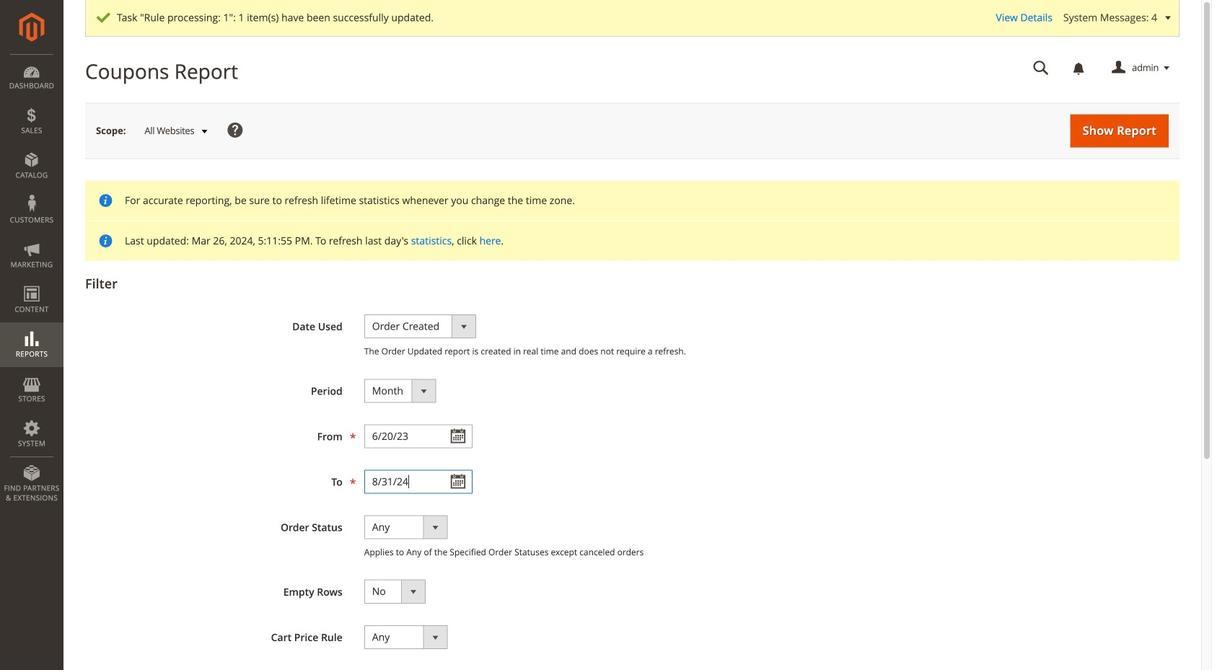 Task type: locate. For each thing, give the bounding box(es) containing it.
menu bar
[[0, 54, 64, 510]]

None text field
[[364, 425, 473, 448], [364, 470, 473, 494], [364, 425, 473, 448], [364, 470, 473, 494]]

None text field
[[1023, 56, 1060, 81]]



Task type: describe. For each thing, give the bounding box(es) containing it.
magento admin panel image
[[19, 12, 44, 42]]



Task type: vqa. For each thing, say whether or not it's contained in the screenshot.
menu bar
yes



